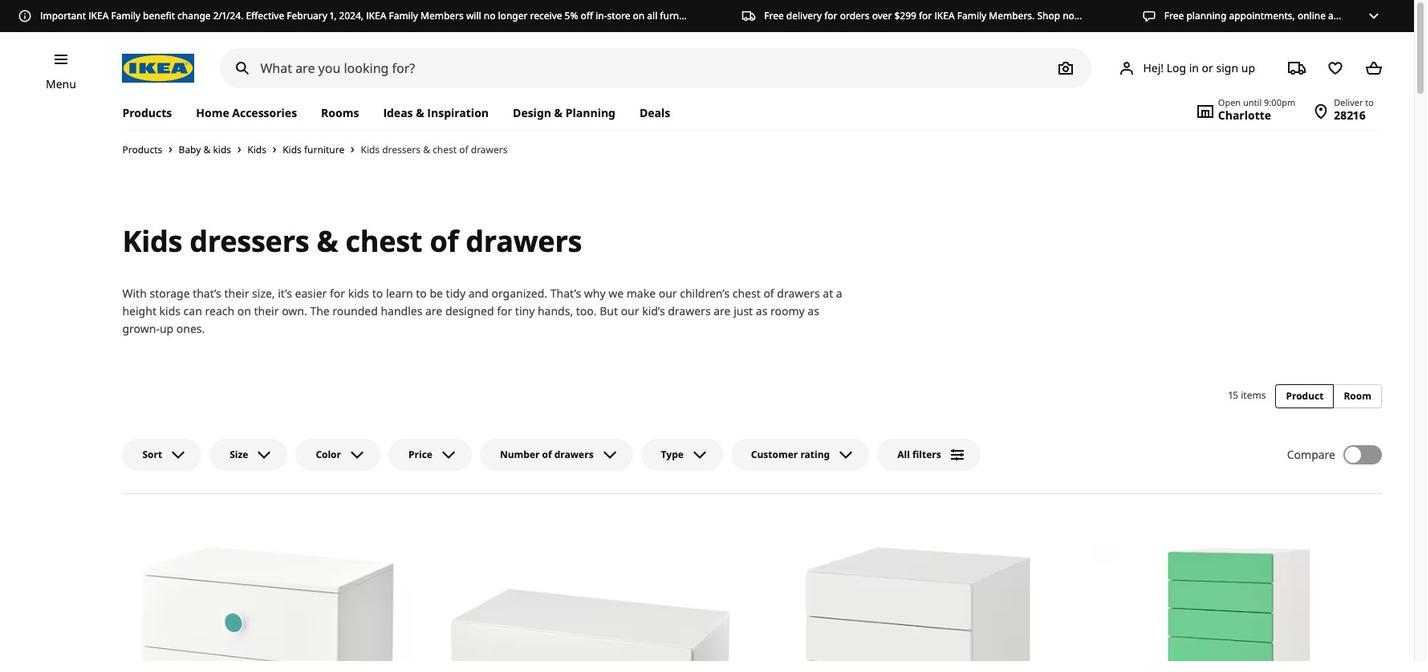 Task type: locate. For each thing, give the bounding box(es) containing it.
furniture
[[660, 9, 701, 22], [304, 143, 345, 157]]

& right design
[[554, 105, 563, 120]]

products link down ikea logotype, go to start page
[[122, 96, 184, 130]]

drawers up organized.
[[466, 222, 582, 261]]

0 vertical spatial furniture
[[660, 9, 701, 22]]

will
[[466, 9, 481, 22]]

2 horizontal spatial family
[[958, 9, 987, 22]]

chest down ideas & inspiration link at the top
[[433, 143, 457, 156]]

1 horizontal spatial free
[[1165, 9, 1185, 22]]

for left 'tiny'
[[497, 303, 512, 319]]

kids furniture link
[[283, 143, 345, 157]]

5%
[[565, 9, 578, 22]]

of right number
[[542, 448, 552, 462]]

0 horizontal spatial and
[[469, 286, 489, 301]]

free for free planning appointments, online and in-store
[[1165, 9, 1185, 22]]

of up roomy
[[764, 286, 775, 301]]

kids dressers & chest of drawers
[[361, 143, 508, 156], [122, 222, 582, 261]]

1 as from the left
[[756, 303, 768, 319]]

product
[[1287, 389, 1324, 403]]

room button
[[1334, 385, 1383, 409]]

kids up 'rounded'
[[348, 286, 369, 301]]

2 in- from the left
[[1349, 9, 1360, 22]]

that's
[[193, 286, 221, 301]]

open
[[1219, 96, 1241, 108]]

menu
[[46, 76, 76, 92]]

28216
[[1335, 108, 1367, 123]]

free
[[765, 9, 784, 22], [1165, 9, 1185, 22]]

all filters
[[898, 448, 942, 462]]

1 store from the left
[[607, 9, 631, 22]]

0 horizontal spatial their
[[224, 286, 249, 301]]

None search field
[[220, 48, 1092, 88]]

1 horizontal spatial their
[[254, 303, 279, 319]]

0 horizontal spatial kids
[[159, 303, 181, 319]]

furniture right 'all'
[[660, 9, 701, 22]]

2 vertical spatial chest
[[733, 286, 761, 301]]

1 vertical spatial our
[[621, 303, 640, 319]]

kids down accessories at the left of the page
[[248, 143, 267, 157]]

family left members
[[389, 9, 418, 22]]

0 vertical spatial kids dressers & chest of drawers
[[361, 143, 508, 156]]

2 as from the left
[[808, 303, 820, 319]]

0 horizontal spatial are
[[426, 303, 443, 319]]

2 horizontal spatial to
[[1366, 96, 1375, 108]]

open until 9:00pm charlotte
[[1219, 96, 1296, 123]]

1 vertical spatial kids dressers & chest of drawers
[[122, 222, 582, 261]]

to left learn
[[372, 286, 383, 301]]

kids down storage
[[159, 303, 181, 319]]

dressers down ideas
[[382, 143, 421, 156]]

in-
[[596, 9, 607, 22], [1349, 9, 1360, 22]]

color
[[316, 448, 341, 462]]

2 family from the left
[[389, 9, 418, 22]]

0 horizontal spatial store
[[607, 9, 631, 22]]

in- right off
[[596, 9, 607, 22]]

sort
[[142, 448, 162, 462]]

tiny
[[515, 303, 535, 319]]

0 horizontal spatial in-
[[596, 9, 607, 22]]

up left "ones."
[[160, 321, 174, 336]]

0 horizontal spatial furniture
[[304, 143, 345, 157]]

up inside hej! log in or sign up link
[[1242, 60, 1256, 75]]

and up designed
[[469, 286, 489, 301]]

& for kids
[[204, 143, 211, 157]]

are down be
[[426, 303, 443, 319]]

members
[[421, 9, 464, 22]]

1 family from the left
[[111, 9, 140, 22]]

with
[[122, 286, 147, 301]]

free for free delivery for orders over $299 for ikea family members. shop now through feb 3
[[765, 9, 784, 22]]

0 horizontal spatial on
[[237, 303, 251, 319]]

kid's
[[642, 303, 665, 319]]

designed
[[446, 303, 494, 319]]

chest up just
[[733, 286, 761, 301]]

items
[[1241, 389, 1267, 403]]

1 vertical spatial products
[[122, 143, 162, 157]]

2 horizontal spatial chest
[[733, 286, 761, 301]]

important
[[40, 9, 86, 22]]

$299
[[895, 9, 917, 22]]

2 horizontal spatial ikea
[[935, 9, 955, 22]]

2 free from the left
[[1165, 9, 1185, 22]]

& right baby in the top of the page
[[204, 143, 211, 157]]

members.
[[989, 9, 1035, 22]]

0 vertical spatial products link
[[122, 96, 184, 130]]

color button
[[296, 439, 381, 471]]

1 vertical spatial products link
[[122, 143, 162, 157]]

in- left toggle 'image'
[[1349, 9, 1360, 22]]

0 horizontal spatial free
[[765, 9, 784, 22]]

ikea right important
[[88, 9, 109, 22]]

chest up learn
[[346, 222, 423, 261]]

toggle image
[[1362, 3, 1387, 29]]

&
[[416, 105, 425, 120], [554, 105, 563, 120], [423, 143, 430, 156], [204, 143, 211, 157], [317, 222, 338, 261]]

store right off
[[607, 9, 631, 22]]

store right online
[[1360, 9, 1383, 22]]

0 vertical spatial products
[[122, 105, 172, 120]]

kids right baby in the top of the page
[[213, 143, 231, 157]]

dressers up size,
[[190, 222, 309, 261]]

on left 'all'
[[633, 9, 645, 22]]

why
[[584, 286, 606, 301]]

and inside "with storage that's their size, it's easier for kids to learn to be tidy and organized. that's why we make our children's chest of drawers at a height kids can reach on their own. the rounded handles are designed for tiny hands, too. but our kid's drawers are just as roomy as grown-up ones."
[[469, 286, 489, 301]]

1 horizontal spatial on
[[633, 9, 645, 22]]

as right just
[[756, 303, 768, 319]]

more
[[782, 9, 805, 22]]

on
[[633, 9, 645, 22], [237, 303, 251, 319]]

1 horizontal spatial furniture
[[660, 9, 701, 22]]

store
[[607, 9, 631, 22], [1360, 9, 1383, 22]]

0 horizontal spatial our
[[621, 303, 640, 319]]

just
[[734, 303, 753, 319]]

& for inspiration
[[416, 105, 425, 120]]

1 horizontal spatial are
[[714, 303, 731, 319]]

to right deliver
[[1366, 96, 1375, 108]]

or
[[1202, 60, 1214, 75]]

delivery
[[787, 9, 822, 22]]

grown-
[[122, 321, 160, 336]]

through
[[1085, 9, 1122, 22]]

3 family from the left
[[958, 9, 987, 22]]

learn
[[753, 9, 779, 22]]

log
[[1167, 60, 1187, 75]]

inspiration
[[427, 105, 489, 120]]

our up kid's
[[659, 286, 677, 301]]

0 horizontal spatial ikea
[[88, 9, 109, 22]]

their up reach
[[224, 286, 249, 301]]

to left be
[[416, 286, 427, 301]]

1 vertical spatial on
[[237, 303, 251, 319]]

in
[[1190, 60, 1200, 75]]

chest inside "with storage that's their size, it's easier for kids to learn to be tidy and organized. that's why we make our children's chest of drawers at a height kids can reach on their own. the rounded handles are designed for tiny hands, too. but our kid's drawers are just as roomy as grown-up ones."
[[733, 286, 761, 301]]

1 are from the left
[[426, 303, 443, 319]]

1 horizontal spatial up
[[1242, 60, 1256, 75]]

products link left baby in the top of the page
[[122, 143, 162, 157]]

of inside number of drawers popup button
[[542, 448, 552, 462]]

hej! log in or sign up
[[1144, 60, 1256, 75]]

1 horizontal spatial as
[[808, 303, 820, 319]]

drawers
[[471, 143, 508, 156], [466, 222, 582, 261], [777, 286, 820, 301], [668, 303, 711, 319], [555, 448, 594, 462]]

ikea right $299
[[935, 9, 955, 22]]

1 products from the top
[[122, 105, 172, 120]]

free planning appointments, online and in-store
[[1165, 9, 1383, 22]]

hej!
[[1144, 60, 1164, 75]]

be
[[430, 286, 443, 301]]

1 horizontal spatial ikea
[[366, 9, 386, 22]]

and right online
[[1329, 9, 1346, 22]]

height
[[122, 303, 157, 319]]

0 vertical spatial kids
[[213, 143, 231, 157]]

kids link
[[248, 143, 267, 157]]

design & planning
[[513, 105, 616, 120]]

1 products link from the top
[[122, 96, 184, 130]]

0 horizontal spatial family
[[111, 9, 140, 22]]

0 vertical spatial their
[[224, 286, 249, 301]]

family left benefit
[[111, 9, 140, 22]]

free left delivery
[[765, 9, 784, 22]]

of up be
[[430, 222, 459, 261]]

we
[[609, 286, 624, 301]]

kids dressers & chest of drawers up easier
[[122, 222, 582, 261]]

0 horizontal spatial dressers
[[190, 222, 309, 261]]

& right ideas
[[416, 105, 425, 120]]

rating
[[801, 448, 830, 462]]

number of drawers button
[[480, 439, 633, 471]]

0 vertical spatial our
[[659, 286, 677, 301]]

accessories
[[232, 105, 297, 120]]

1 vertical spatial furniture
[[304, 143, 345, 157]]

1 vertical spatial chest
[[346, 222, 423, 261]]

with storage that's their size, it's easier for kids to learn to be tidy and organized. that's why we make our children's chest of drawers at a height kids can reach on their own. the rounded handles are designed for tiny hands, too. but our kid's drawers are just as roomy as grown-up ones.
[[122, 286, 843, 336]]

products left baby in the top of the page
[[122, 143, 162, 157]]

dressers
[[382, 143, 421, 156], [190, 222, 309, 261]]

1 vertical spatial up
[[160, 321, 174, 336]]

0 vertical spatial chest
[[433, 143, 457, 156]]

make
[[627, 286, 656, 301]]

1 horizontal spatial our
[[659, 286, 677, 301]]

type button
[[641, 439, 723, 471]]

1 horizontal spatial family
[[389, 9, 418, 22]]

drawers up roomy
[[777, 286, 820, 301]]

1 free from the left
[[765, 9, 784, 22]]

and left décor.
[[703, 9, 720, 22]]

0 horizontal spatial as
[[756, 303, 768, 319]]

are left just
[[714, 303, 731, 319]]

1 vertical spatial their
[[254, 303, 279, 319]]

as right roomy
[[808, 303, 820, 319]]

drawers right number
[[555, 448, 594, 462]]

kids dressers & chest of drawers down ideas & inspiration link at the top
[[361, 143, 508, 156]]

kids right kids "link"
[[283, 143, 302, 157]]

3 ikea from the left
[[935, 9, 955, 22]]

up
[[1242, 60, 1256, 75], [160, 321, 174, 336]]

up right sign on the right of the page
[[1242, 60, 1256, 75]]

benefit
[[143, 9, 175, 22]]

furniture down rooms link
[[304, 143, 345, 157]]

1 horizontal spatial store
[[1360, 9, 1383, 22]]

our down make
[[621, 303, 640, 319]]

ikea
[[88, 9, 109, 22], [366, 9, 386, 22], [935, 9, 955, 22]]

own.
[[282, 303, 307, 319]]

1 horizontal spatial chest
[[433, 143, 457, 156]]

ikea right the 2024,
[[366, 9, 386, 22]]

their down size,
[[254, 303, 279, 319]]

tidy
[[446, 286, 466, 301]]

type
[[661, 448, 684, 462]]

their
[[224, 286, 249, 301], [254, 303, 279, 319]]

no
[[484, 9, 496, 22]]

2 are from the left
[[714, 303, 731, 319]]

2 products from the top
[[122, 143, 162, 157]]

1 horizontal spatial kids
[[213, 143, 231, 157]]

0 vertical spatial dressers
[[382, 143, 421, 156]]

for
[[825, 9, 838, 22], [919, 9, 932, 22], [330, 286, 345, 301], [497, 303, 512, 319]]

1 horizontal spatial in-
[[1349, 9, 1360, 22]]

for left orders at right
[[825, 9, 838, 22]]

2 horizontal spatial kids
[[348, 286, 369, 301]]

free right "3"
[[1165, 9, 1185, 22]]

2 products link from the top
[[122, 143, 162, 157]]

products down ikea logotype, go to start page
[[122, 105, 172, 120]]

reach
[[205, 303, 235, 319]]

0 vertical spatial up
[[1242, 60, 1256, 75]]

9:00pm
[[1265, 96, 1296, 108]]

deals link
[[628, 96, 683, 130]]

of down inspiration
[[459, 143, 469, 156]]

& for planning
[[554, 105, 563, 120]]

on right reach
[[237, 303, 251, 319]]

family left members.
[[958, 9, 987, 22]]

0 horizontal spatial up
[[160, 321, 174, 336]]

effective
[[246, 9, 284, 22]]

kids up storage
[[122, 222, 182, 261]]

as
[[756, 303, 768, 319], [808, 303, 820, 319]]



Task type: describe. For each thing, give the bounding box(es) containing it.
2/1/24.
[[213, 9, 244, 22]]

products link for baby & kids link
[[122, 143, 162, 157]]

deals
[[640, 105, 671, 120]]

hands,
[[538, 303, 573, 319]]

up inside "with storage that's their size, it's easier for kids to learn to be tidy and organized. that's why we make our children's chest of drawers at a height kids can reach on their own. the rounded handles are designed for tiny hands, too. but our kid's drawers are just as roomy as grown-up ones."
[[160, 321, 174, 336]]

size
[[230, 448, 248, 462]]

size button
[[210, 439, 288, 471]]

& up easier
[[317, 222, 338, 261]]

longer
[[498, 9, 528, 22]]

receive
[[530, 9, 562, 22]]

products link for home accessories link
[[122, 96, 184, 130]]

drawers down the children's
[[668, 303, 711, 319]]

3
[[1143, 9, 1149, 22]]

children's
[[680, 286, 730, 301]]

too.
[[576, 303, 597, 319]]

number of drawers
[[500, 448, 594, 462]]

2 store from the left
[[1360, 9, 1383, 22]]

1 horizontal spatial to
[[416, 286, 427, 301]]

customer rating button
[[731, 439, 870, 471]]

planning
[[566, 105, 616, 120]]

for up 'rounded'
[[330, 286, 345, 301]]

rooms
[[321, 105, 359, 120]]

learn
[[386, 286, 413, 301]]

1 horizontal spatial and
[[703, 9, 720, 22]]

storage
[[150, 286, 190, 301]]

over
[[872, 9, 892, 22]]

product element
[[1276, 385, 1383, 409]]

design & planning link
[[501, 96, 628, 130]]

all filters button
[[878, 439, 981, 471]]

2 ikea from the left
[[366, 9, 386, 22]]

feb
[[1124, 9, 1141, 22]]

important ikea family benefit change 2/1/24. effective february 1, 2024, ikea family members will no longer receive 5% off in-store on all furniture and décor. learn more link
[[18, 9, 805, 23]]

compare
[[1288, 447, 1336, 462]]

drawers inside number of drawers popup button
[[555, 448, 594, 462]]

orders
[[840, 9, 870, 22]]

ikea logotype, go to start page image
[[122, 54, 195, 83]]

baby & kids link
[[179, 143, 231, 157]]

2024,
[[339, 9, 364, 22]]

15
[[1229, 389, 1239, 403]]

design
[[513, 105, 552, 120]]

hej! log in or sign up link
[[1099, 52, 1275, 84]]

1 vertical spatial dressers
[[190, 222, 309, 261]]

product button
[[1276, 385, 1335, 409]]

it's
[[278, 286, 292, 301]]

important ikea family benefit change 2/1/24. effective february 1, 2024, ikea family members will no longer receive 5% off in-store on all furniture and décor. learn more
[[40, 9, 805, 22]]

all
[[647, 9, 658, 22]]

for right $299
[[919, 9, 932, 22]]

change
[[178, 9, 211, 22]]

customer
[[751, 448, 798, 462]]

2 horizontal spatial and
[[1329, 9, 1346, 22]]

room
[[1344, 389, 1372, 403]]

easier
[[295, 286, 327, 301]]

customer rating
[[751, 448, 830, 462]]

1 ikea from the left
[[88, 9, 109, 22]]

charlotte
[[1219, 108, 1272, 123]]

décor.
[[723, 9, 751, 22]]

off
[[581, 9, 593, 22]]

2 vertical spatial kids
[[159, 303, 181, 319]]

home accessories link
[[184, 96, 309, 130]]

of inside "with storage that's their size, it's easier for kids to learn to be tidy and organized. that's why we make our children's chest of drawers at a height kids can reach on their own. the rounded handles are designed for tiny hands, too. but our kid's drawers are just as roomy as grown-up ones."
[[764, 286, 775, 301]]

february
[[287, 9, 327, 22]]

organized.
[[492, 286, 548, 301]]

ideas & inspiration link
[[371, 96, 501, 130]]

drawers down inspiration
[[471, 143, 508, 156]]

0 horizontal spatial to
[[372, 286, 383, 301]]

0 horizontal spatial chest
[[346, 222, 423, 261]]

Search by product text field
[[220, 48, 1092, 88]]

price
[[409, 448, 433, 462]]

the
[[310, 303, 330, 319]]

handles
[[381, 303, 423, 319]]

0 vertical spatial on
[[633, 9, 645, 22]]

planning
[[1187, 9, 1227, 22]]

free planning appointments, online and in-store link
[[1142, 9, 1383, 23]]

1 horizontal spatial dressers
[[382, 143, 421, 156]]

free delivery for orders over $299 for ikea family members. shop now through feb 3 link
[[742, 9, 1149, 23]]

online
[[1298, 9, 1326, 22]]

on inside "with storage that's their size, it's easier for kids to learn to be tidy and organized. that's why we make our children's chest of drawers at a height kids can reach on their own. the rounded handles are designed for tiny hands, too. but our kid's drawers are just as roomy as grown-up ones."
[[237, 303, 251, 319]]

1 vertical spatial kids
[[348, 286, 369, 301]]

ones.
[[176, 321, 205, 336]]

filters
[[913, 448, 942, 462]]

ideas
[[383, 105, 413, 120]]

to inside the deliver to 28216
[[1366, 96, 1375, 108]]

1 in- from the left
[[596, 9, 607, 22]]

price button
[[389, 439, 472, 471]]

& down ideas & inspiration link at the top
[[423, 143, 430, 156]]

at
[[823, 286, 834, 301]]

furniture inside important ikea family benefit change 2/1/24. effective february 1, 2024, ikea family members will no longer receive 5% off in-store on all furniture and décor. learn more link
[[660, 9, 701, 22]]

appointments,
[[1230, 9, 1296, 22]]

baby
[[179, 143, 201, 157]]

sort button
[[122, 439, 202, 471]]

menu button
[[46, 75, 76, 93]]

sign
[[1217, 60, 1239, 75]]

until
[[1244, 96, 1262, 108]]

kids down rooms link
[[361, 143, 380, 156]]

15 items
[[1229, 389, 1267, 403]]

rounded
[[333, 303, 378, 319]]

can
[[184, 303, 202, 319]]

free delivery for orders over $299 for ikea family members. shop now through feb 3
[[765, 9, 1149, 22]]

rooms link
[[309, 96, 371, 130]]

home accessories
[[196, 105, 297, 120]]



Task type: vqa. For each thing, say whether or not it's contained in the screenshot.
LINANÄS Image
no



